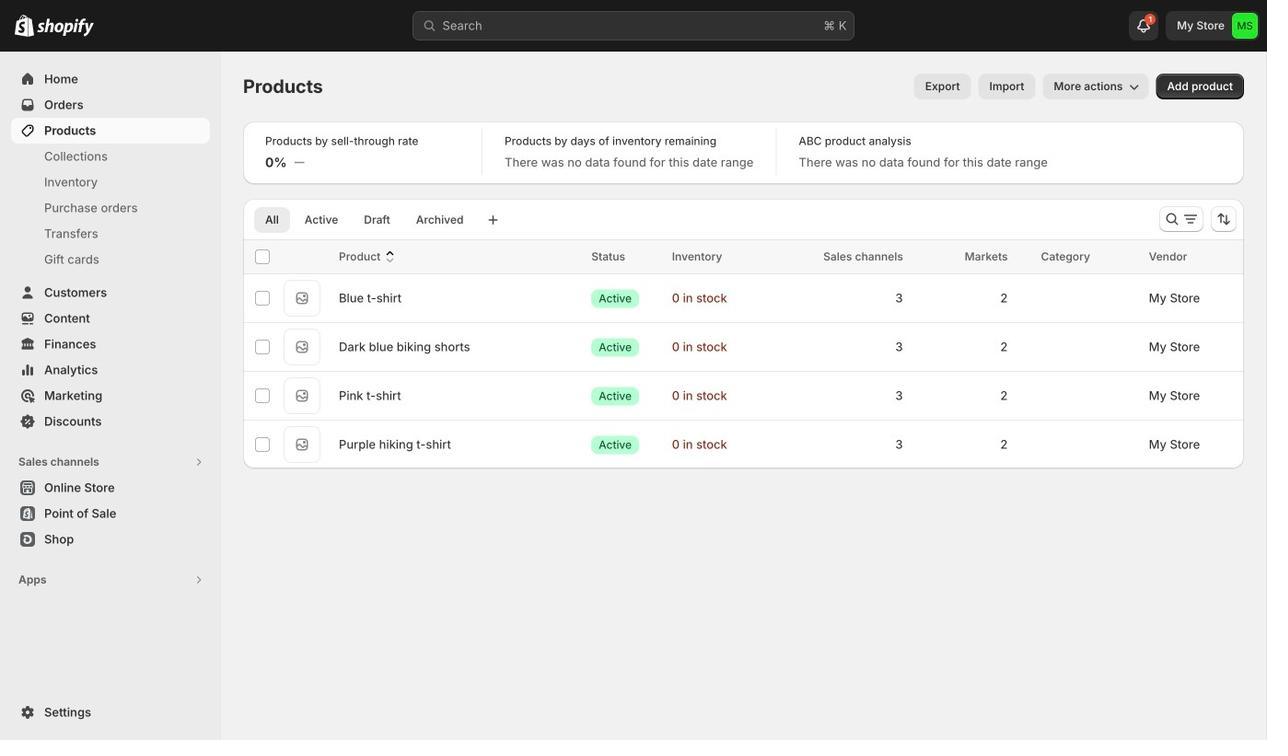 Task type: describe. For each thing, give the bounding box(es) containing it.
shopify image
[[15, 15, 34, 37]]



Task type: locate. For each thing, give the bounding box(es) containing it.
tab list
[[251, 206, 479, 233]]

my store image
[[1233, 13, 1258, 39]]

shopify image
[[37, 18, 94, 37]]



Task type: vqa. For each thing, say whether or not it's contained in the screenshot.
Enter time text field
no



